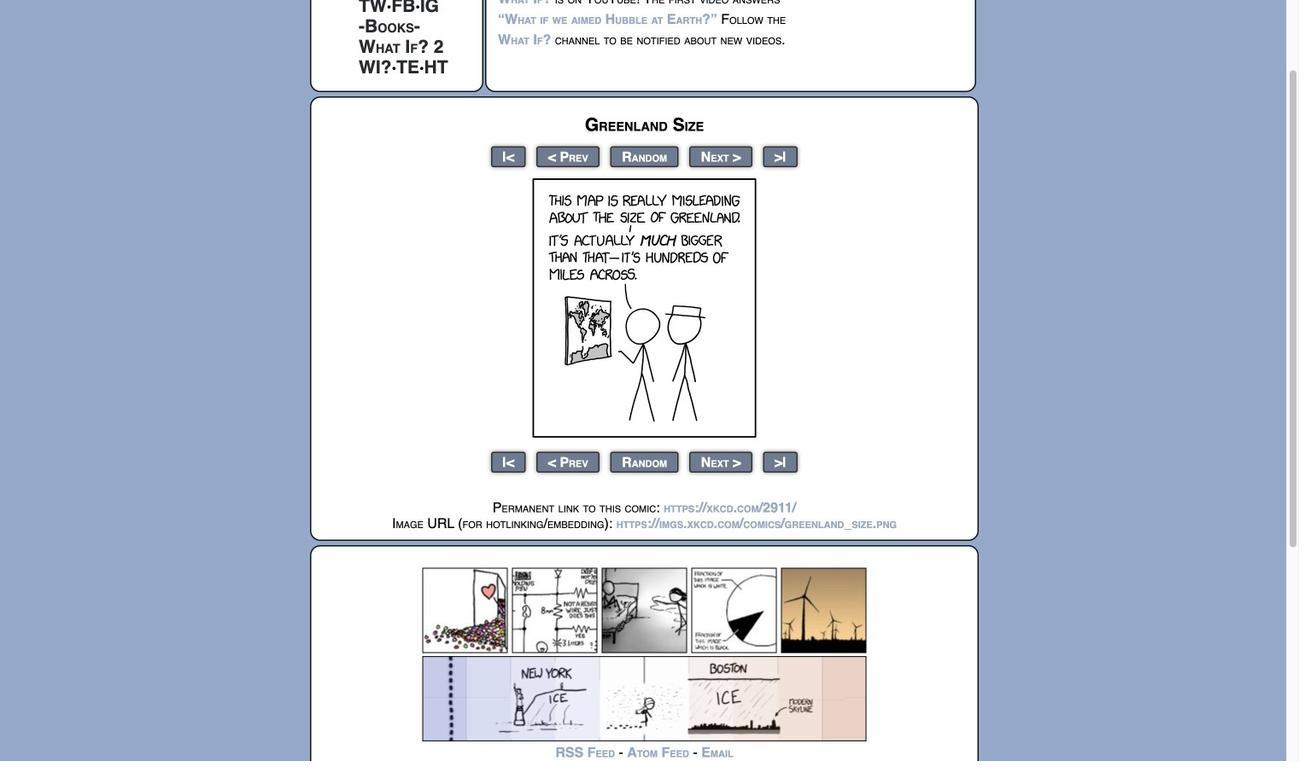 Task type: describe. For each thing, give the bounding box(es) containing it.
selected comics image
[[422, 568, 867, 654]]



Task type: vqa. For each thing, say whether or not it's contained in the screenshot.
Earth temperature timeline image
yes



Task type: locate. For each thing, give the bounding box(es) containing it.
greenland size image
[[533, 179, 756, 438]]

earth temperature timeline image
[[422, 657, 867, 742]]



